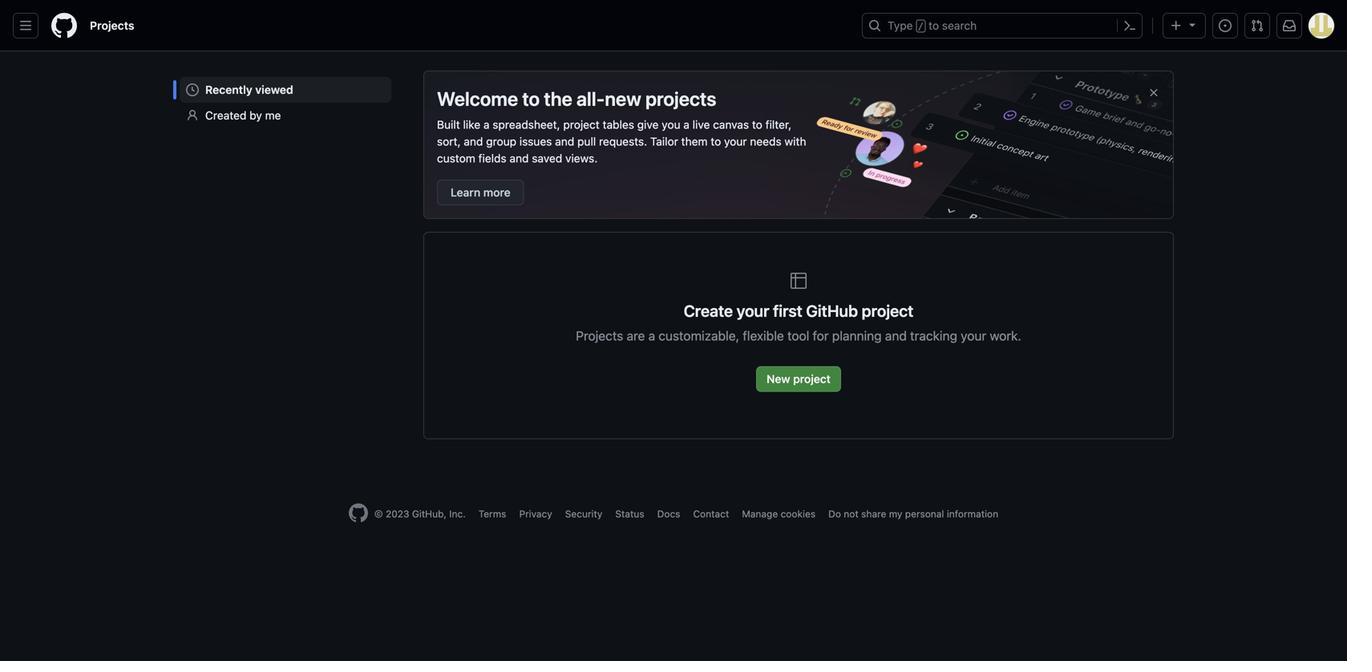 Task type: locate. For each thing, give the bounding box(es) containing it.
information
[[947, 508, 999, 519]]

table image
[[789, 271, 809, 290]]

security link
[[565, 508, 603, 519]]

1 vertical spatial projects
[[576, 328, 624, 343]]

projects inside create your first github project projects are a customizable, flexible tool for planning and tracking your work.
[[576, 328, 624, 343]]

project inside welcome to the all-new projects built like a spreadsheet, project tables give you a live canvas to filter, sort, and group issues and pull requests. tailor them to your needs with custom fields and saved views.
[[564, 118, 600, 131]]

and left tracking
[[886, 328, 907, 343]]

not
[[844, 508, 859, 519]]

pull
[[578, 135, 596, 148]]

terms link
[[479, 508, 507, 519]]

learn more
[[451, 186, 511, 199]]

a right are at the left
[[649, 328, 656, 343]]

your down canvas
[[725, 135, 747, 148]]

1 vertical spatial project
[[862, 301, 914, 320]]

to right them
[[711, 135, 721, 148]]

spreadsheet,
[[493, 118, 561, 131]]

a inside create your first github project projects are a customizable, flexible tool for planning and tracking your work.
[[649, 328, 656, 343]]

projects
[[90, 19, 134, 32], [576, 328, 624, 343]]

tables
[[603, 118, 635, 131]]

cookies
[[781, 508, 816, 519]]

flexible
[[743, 328, 784, 343]]

viewed
[[255, 83, 293, 96]]

and down "issues"
[[510, 152, 529, 165]]

work.
[[990, 328, 1022, 343]]

0 vertical spatial projects
[[90, 19, 134, 32]]

and inside create your first github project projects are a customizable, flexible tool for planning and tracking your work.
[[886, 328, 907, 343]]

views.
[[566, 152, 598, 165]]

a
[[484, 118, 490, 131], [684, 118, 690, 131], [649, 328, 656, 343]]

©
[[375, 508, 383, 519]]

projects
[[646, 87, 717, 110]]

fields
[[479, 152, 507, 165]]

privacy
[[519, 508, 553, 519]]

sort,
[[437, 135, 461, 148]]

project up planning
[[862, 301, 914, 320]]

my
[[890, 508, 903, 519]]

inc.
[[450, 508, 466, 519]]

0 horizontal spatial project
[[564, 118, 600, 131]]

to
[[929, 19, 940, 32], [523, 87, 540, 110], [752, 118, 763, 131], [711, 135, 721, 148]]

project inside button
[[794, 372, 831, 386]]

© 2023 github, inc.
[[375, 508, 466, 519]]

project right new
[[794, 372, 831, 386]]

create your first github project projects are a customizable, flexible tool for planning and tracking your work.
[[576, 301, 1022, 343]]

0 horizontal spatial a
[[484, 118, 490, 131]]

issues
[[520, 135, 552, 148]]

welcome to the all-new projects built like a spreadsheet, project tables give you a live canvas to filter, sort, and group issues and pull requests. tailor them to your needs with custom fields and saved views.
[[437, 87, 807, 165]]

manage
[[742, 508, 778, 519]]

project
[[564, 118, 600, 131], [862, 301, 914, 320], [794, 372, 831, 386]]

new
[[767, 372, 791, 386]]

planning
[[833, 328, 882, 343]]

filter,
[[766, 118, 792, 131]]

tailor
[[651, 135, 679, 148]]

1 horizontal spatial project
[[794, 372, 831, 386]]

0 vertical spatial your
[[725, 135, 747, 148]]

new
[[605, 87, 642, 110]]

terms
[[479, 508, 507, 519]]

you
[[662, 118, 681, 131]]

type
[[888, 19, 913, 32]]

1 vertical spatial your
[[737, 301, 770, 320]]

your inside welcome to the all-new projects built like a spreadsheet, project tables give you a live canvas to filter, sort, and group issues and pull requests. tailor them to your needs with custom fields and saved views.
[[725, 135, 747, 148]]

your
[[725, 135, 747, 148], [737, 301, 770, 320], [961, 328, 987, 343]]

homepage image
[[349, 503, 368, 523]]

recently viewed
[[205, 83, 293, 96]]

0 vertical spatial project
[[564, 118, 600, 131]]

your left work.
[[961, 328, 987, 343]]

person image
[[186, 109, 199, 122]]

your up flexible on the right
[[737, 301, 770, 320]]

status link
[[616, 508, 645, 519]]

manage cookies button
[[742, 507, 816, 521]]

and
[[464, 135, 483, 148], [555, 135, 575, 148], [510, 152, 529, 165], [886, 328, 907, 343]]

project up the pull
[[564, 118, 600, 131]]

1 horizontal spatial a
[[649, 328, 656, 343]]

all-
[[577, 87, 605, 110]]

triangle down image
[[1187, 18, 1199, 31]]

to right /
[[929, 19, 940, 32]]

new project button
[[757, 366, 842, 392]]

0 horizontal spatial projects
[[90, 19, 134, 32]]

list
[[173, 71, 398, 135]]

2 vertical spatial project
[[794, 372, 831, 386]]

for
[[813, 328, 829, 343]]

1 horizontal spatial projects
[[576, 328, 624, 343]]

2 horizontal spatial project
[[862, 301, 914, 320]]

projects left are at the left
[[576, 328, 624, 343]]

github,
[[412, 508, 447, 519]]

with
[[785, 135, 807, 148]]

welcome
[[437, 87, 518, 110]]

recently
[[205, 83, 253, 96]]

search
[[943, 19, 977, 32]]

by
[[250, 109, 262, 122]]

a right like
[[484, 118, 490, 131]]

contact
[[694, 508, 730, 519]]

projects right homepage image
[[90, 19, 134, 32]]

a left "live"
[[684, 118, 690, 131]]



Task type: describe. For each thing, give the bounding box(es) containing it.
/
[[918, 21, 924, 32]]

plus image
[[1171, 19, 1183, 32]]

2 vertical spatial your
[[961, 328, 987, 343]]

privacy link
[[519, 508, 553, 519]]

create
[[684, 301, 733, 320]]

notifications image
[[1284, 19, 1297, 32]]

me
[[265, 109, 281, 122]]

manage cookies
[[742, 508, 816, 519]]

security
[[565, 508, 603, 519]]

to up needs
[[752, 118, 763, 131]]

canvas
[[713, 118, 749, 131]]

2 horizontal spatial a
[[684, 118, 690, 131]]

the
[[544, 87, 573, 110]]

close image
[[1148, 86, 1161, 99]]

live
[[693, 118, 710, 131]]

docs link
[[658, 508, 681, 519]]

contact link
[[694, 508, 730, 519]]

docs
[[658, 508, 681, 519]]

github
[[807, 301, 859, 320]]

share
[[862, 508, 887, 519]]

give
[[638, 118, 659, 131]]

and down like
[[464, 135, 483, 148]]

custom
[[437, 152, 476, 165]]

new project
[[767, 372, 831, 386]]

created
[[205, 109, 247, 122]]

created by me link
[[180, 103, 392, 128]]

status
[[616, 508, 645, 519]]

command palette image
[[1124, 19, 1137, 32]]

built
[[437, 118, 460, 131]]

git pull request image
[[1252, 19, 1264, 32]]

do not share my personal information
[[829, 508, 999, 519]]

needs
[[750, 135, 782, 148]]

them
[[682, 135, 708, 148]]

personal
[[906, 508, 945, 519]]

tracking
[[911, 328, 958, 343]]

group
[[486, 135, 517, 148]]

learn more link
[[437, 180, 524, 205]]

list containing recently viewed
[[173, 71, 398, 135]]

2023
[[386, 508, 410, 519]]

type / to search
[[888, 19, 977, 32]]

do not share my personal information button
[[829, 507, 999, 521]]

like
[[463, 118, 481, 131]]

are
[[627, 328, 645, 343]]

requests.
[[599, 135, 648, 148]]

customizable,
[[659, 328, 740, 343]]

project inside create your first github project projects are a customizable, flexible tool for planning and tracking your work.
[[862, 301, 914, 320]]

more
[[484, 186, 511, 199]]

issue opened image
[[1220, 19, 1232, 32]]

saved
[[532, 152, 563, 165]]

do
[[829, 508, 842, 519]]

learn
[[451, 186, 481, 199]]

homepage image
[[51, 13, 77, 39]]

and left the pull
[[555, 135, 575, 148]]

recently viewed link
[[180, 77, 392, 103]]

clock image
[[186, 83, 199, 96]]

created by me
[[205, 109, 281, 122]]

tool
[[788, 328, 810, 343]]

to up spreadsheet,
[[523, 87, 540, 110]]

first
[[774, 301, 803, 320]]



Task type: vqa. For each thing, say whether or not it's contained in the screenshot.
plus ICON at the top right
yes



